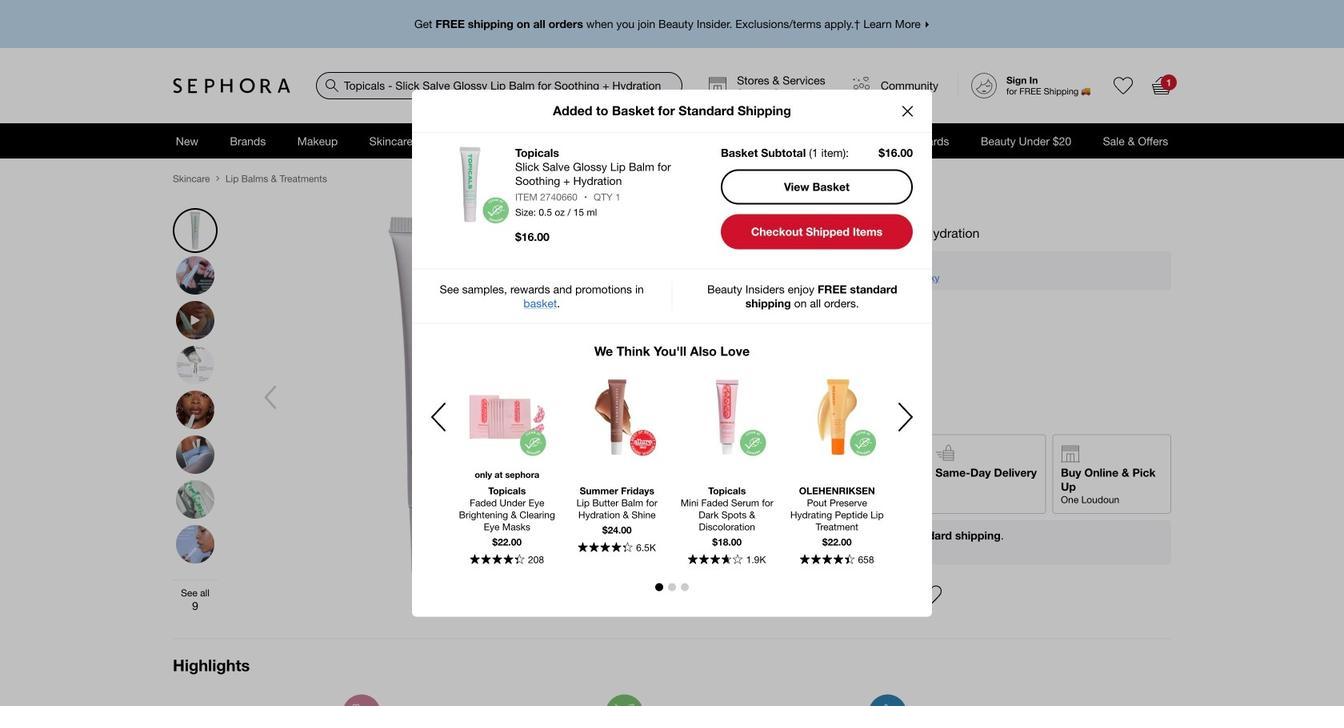Task type: vqa. For each thing, say whether or not it's contained in the screenshot.
SHOP related to first SHOP NOW ▸ LINK from right
no



Task type: locate. For each thing, give the bounding box(es) containing it.
slide 3 image
[[681, 583, 689, 591]]

4.5 stars element left 208 reviews element
[[470, 554, 525, 566]]

4.5 stars element for 208 reviews element
[[470, 554, 525, 566]]

0 horizontal spatial 4.5 stars element
[[470, 554, 525, 566]]

continue shopping image
[[903, 106, 913, 116]]

None search field
[[316, 72, 683, 99]]

previous image
[[431, 402, 446, 431]]

tab panel
[[452, 376, 893, 566]]

208 reviews element
[[528, 555, 544, 564]]

1 horizontal spatial 4.5 stars element
[[578, 542, 633, 554]]

summer fridays lip butter balm for hydration & shine summer fridays - lip butter balm for hydration & shine image
[[579, 378, 656, 456]]

None field
[[316, 72, 683, 99]]

4.5 stars element left 6.5k reviews element
[[578, 542, 633, 554]]

learn more image
[[902, 320, 913, 331]]

klarna image
[[799, 321, 833, 329]]

tab list
[[431, 583, 913, 591]]

4.5 stars element left 658 reviews element on the right bottom of the page
[[801, 554, 855, 566]]

topicals mini faded serum for dark spots & discoloration topicals - mini faded serum for dark spots & discoloration image
[[689, 378, 766, 456]]

6.5k reviews element
[[637, 543, 656, 552]]

topicals faded under eye brightening & clearing eye masks topicals - faded under eye brightening & clearing eye masks image
[[469, 378, 546, 456]]

dialog
[[412, 89, 933, 617]]

4.5 stars element
[[578, 542, 633, 554], [470, 554, 525, 566], [801, 554, 855, 566]]

2 horizontal spatial 4.5 stars element
[[801, 554, 855, 566]]



Task type: describe. For each thing, give the bounding box(es) containing it.
topicals - slick salve glossy lip balm for soothing + hydration 0.5 oz / 15 ml topicals slick salve glossy lip balm for soothing + hydration clean at sephora image
[[431, 145, 509, 223]]

658 reviews element
[[859, 555, 875, 564]]

sephora homepage image
[[173, 78, 291, 94]]

1.9k reviews element
[[747, 555, 766, 564]]

video image
[[176, 301, 215, 339]]

next image
[[899, 402, 913, 431]]

slide 1 image
[[656, 583, 664, 591]]

olehenriksen pout preserve hydrating peptide lip treatment olehenriksen - pout preserve hydrating peptide lip treatment image
[[799, 378, 876, 456]]

Search search field
[[317, 73, 682, 98]]

sign in to love topicals mini faded serum for dark spots & discoloration image
[[749, 377, 765, 393]]

slide 2 image
[[668, 583, 676, 591]]

sign in to love olehenriksen pout preserve hydrating peptide lip treatment image
[[859, 377, 875, 393]]

4.5 stars element for 6.5k reviews element
[[578, 542, 633, 554]]

4.5 stars element for 658 reviews element on the right bottom of the page
[[801, 554, 855, 566]]

3.5 stars element
[[689, 554, 743, 566]]

afterpay image
[[847, 322, 899, 331]]



